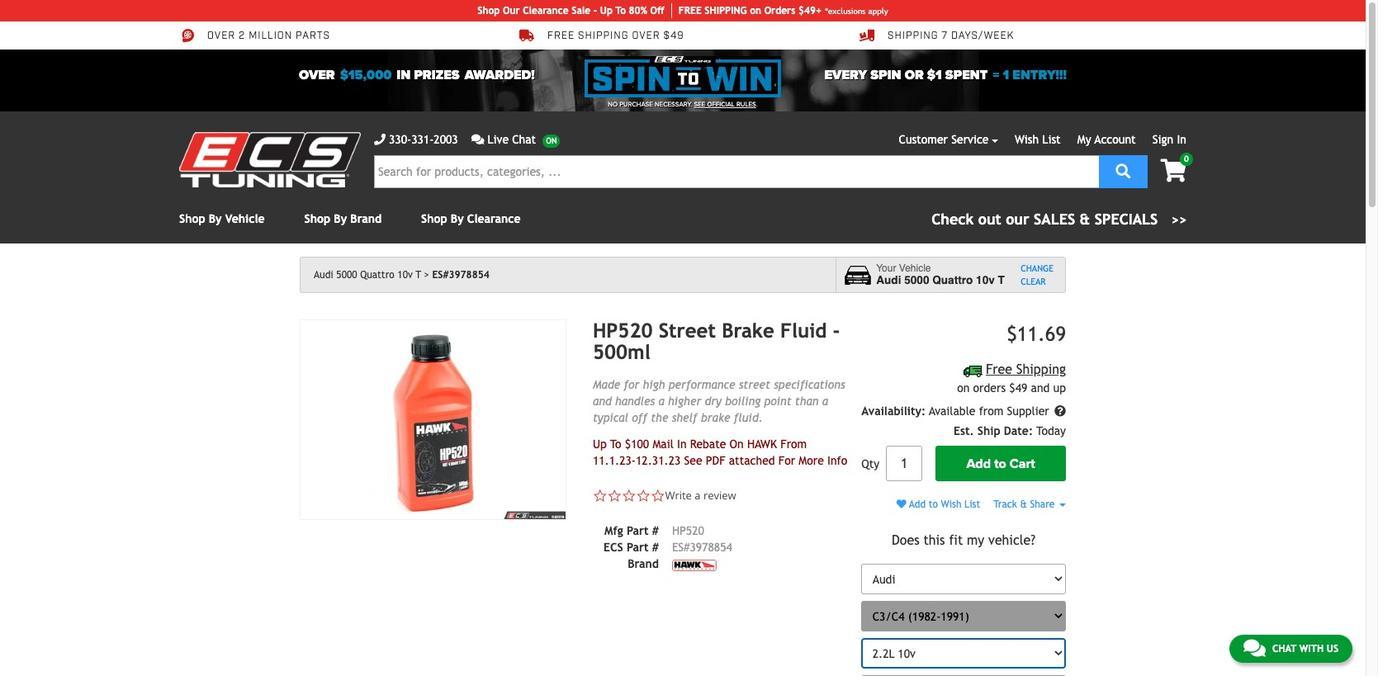 Task type: locate. For each thing, give the bounding box(es) containing it.
mfg
[[604, 525, 623, 538]]

- right sale
[[594, 5, 597, 17]]

free shipping over $49
[[547, 30, 684, 42]]

this
[[923, 533, 945, 548]]

1 vertical spatial -
[[833, 319, 840, 342]]

shop by clearance
[[421, 212, 521, 225]]

over left 2
[[207, 30, 236, 42]]

0 horizontal spatial and
[[593, 394, 612, 408]]

1 horizontal spatial to
[[994, 455, 1006, 472]]

1 horizontal spatial on
[[957, 382, 970, 395]]

& right track
[[1020, 499, 1027, 510]]

0 horizontal spatial a
[[658, 394, 664, 408]]

1 horizontal spatial by
[[334, 212, 347, 225]]

1 vertical spatial &
[[1020, 499, 1027, 510]]

clearance right 'our'
[[523, 5, 569, 17]]

0 vertical spatial clearance
[[523, 5, 569, 17]]

1 vertical spatial #
[[652, 541, 659, 554]]

sales & specials
[[1034, 211, 1158, 228]]

1 vertical spatial free
[[986, 362, 1012, 378]]

1 vertical spatial hp520
[[672, 525, 704, 538]]

hp520 inside hp520 ecs part #
[[672, 525, 704, 538]]

empty star image down 11.1.23- on the left of the page
[[607, 489, 622, 503]]

sign
[[1152, 133, 1173, 146]]

1 by from the left
[[209, 212, 222, 225]]

brand up audi 5000 quattro 10v t
[[350, 212, 382, 225]]

comments image
[[471, 134, 484, 145]]

0 horizontal spatial add
[[909, 499, 926, 510]]

1 vertical spatial shipping
[[1016, 362, 1066, 378]]

# up es# 3978854 brand
[[652, 525, 659, 538]]

0 vertical spatial part
[[627, 525, 649, 538]]

$49 right over
[[663, 30, 684, 42]]

wish list
[[1015, 133, 1061, 146]]

part right mfg
[[627, 525, 649, 538]]

0 horizontal spatial clearance
[[467, 212, 521, 225]]

fluid
[[780, 319, 827, 342]]

and inside the free shipping on orders $49 and up
[[1031, 382, 1050, 395]]

hp520 inside hp520 street brake fluid - 500ml
[[593, 319, 653, 342]]

1 vertical spatial $49
[[1009, 382, 1027, 395]]

0 vertical spatial add
[[966, 455, 991, 472]]

1 horizontal spatial free
[[986, 362, 1012, 378]]

cart
[[1010, 455, 1035, 472]]

orders
[[764, 5, 795, 17]]

1 horizontal spatial t
[[998, 274, 1005, 287]]

boiling
[[725, 394, 761, 408]]

0 vertical spatial chat
[[512, 133, 536, 146]]

chat right live
[[512, 133, 536, 146]]

shop by vehicle link
[[179, 212, 265, 225]]

10v left clear
[[976, 274, 995, 287]]

service
[[951, 133, 989, 146]]

1 horizontal spatial in
[[1177, 133, 1186, 146]]

1 horizontal spatial vehicle
[[899, 262, 931, 274]]

by for clearance
[[451, 212, 464, 225]]

vehicle?
[[988, 533, 1036, 548]]

1 empty star image from the left
[[593, 489, 607, 503]]

add down ship
[[966, 455, 991, 472]]

0 vertical spatial hp520
[[593, 319, 653, 342]]

$15,000
[[340, 67, 392, 84]]

more
[[799, 454, 824, 467]]

and down made
[[593, 394, 612, 408]]

1 horizontal spatial wish
[[1015, 133, 1039, 146]]

1 horizontal spatial &
[[1080, 211, 1090, 228]]

t left clear
[[998, 274, 1005, 287]]

a right than
[[822, 394, 828, 408]]

#
[[652, 525, 659, 538], [652, 541, 659, 554]]

0 horizontal spatial 10v
[[397, 269, 413, 281]]

on down free shipping image
[[957, 382, 970, 395]]

1 horizontal spatial $49
[[1009, 382, 1027, 395]]

audi down your
[[876, 274, 901, 287]]

0 vertical spatial to
[[994, 455, 1006, 472]]

by
[[209, 212, 222, 225], [334, 212, 347, 225], [451, 212, 464, 225]]

0 horizontal spatial by
[[209, 212, 222, 225]]

no purchase necessary. see official rules .
[[608, 101, 758, 108]]

1 horizontal spatial brand
[[628, 558, 659, 571]]

1 vertical spatial list
[[964, 499, 980, 510]]

0 horizontal spatial free
[[547, 30, 575, 42]]

brand down hp520 ecs part #
[[628, 558, 659, 571]]

2 part from the top
[[627, 541, 649, 554]]

shop our clearance sale - up to 80% off link
[[477, 3, 672, 18]]

by up audi 5000 quattro 10v t
[[334, 212, 347, 225]]

hp520
[[593, 319, 653, 342], [672, 525, 704, 538]]

to for wish
[[929, 499, 938, 510]]

vehicle down the ecs tuning image
[[225, 212, 265, 225]]

0 vertical spatial up
[[600, 5, 613, 17]]

0 horizontal spatial audi
[[314, 269, 333, 281]]

12.31.23
[[636, 454, 681, 467]]

1 vertical spatial part
[[627, 541, 649, 554]]

see
[[694, 101, 705, 108], [684, 454, 702, 467]]

a right write
[[695, 488, 701, 503]]

0
[[1184, 154, 1189, 163]]

0 horizontal spatial wish
[[941, 499, 961, 510]]

shipping left 7
[[888, 30, 938, 42]]

1 horizontal spatial 5000
[[904, 274, 929, 287]]

see down rebate
[[684, 454, 702, 467]]

0 horizontal spatial shipping
[[888, 30, 938, 42]]

ship
[[977, 424, 1000, 438]]

brake
[[722, 319, 774, 342]]

quattro
[[360, 269, 394, 281], [932, 274, 973, 287]]

to inside 'button'
[[994, 455, 1006, 472]]

sale
[[572, 5, 591, 17]]

chat with us link
[[1229, 635, 1352, 663]]

quattro down shop by brand link
[[360, 269, 394, 281]]

2 # from the top
[[652, 541, 659, 554]]

to inside up to $100 mail in rebate on hawk from 11.1.23-12.31.23 see pdf attached for more info
[[610, 437, 621, 451]]

0 horizontal spatial hp520
[[593, 319, 653, 342]]

0 horizontal spatial quattro
[[360, 269, 394, 281]]

and left up
[[1031, 382, 1050, 395]]

see left official
[[694, 101, 705, 108]]

empty star image up mfg
[[593, 489, 607, 503]]

1 vertical spatial vehicle
[[899, 262, 931, 274]]

in
[[1177, 133, 1186, 146], [677, 437, 687, 451]]

hawk
[[747, 437, 777, 451]]

to left cart
[[994, 455, 1006, 472]]

empty star image
[[593, 489, 607, 503], [622, 489, 636, 503]]

brand for es# 3978854 brand
[[628, 558, 659, 571]]

million
[[249, 30, 292, 42]]

chat
[[512, 133, 536, 146], [1272, 643, 1296, 655]]

& for track
[[1020, 499, 1027, 510]]

5000
[[336, 269, 357, 281], [904, 274, 929, 287]]

1 vertical spatial to
[[610, 437, 621, 451]]

sign in
[[1152, 133, 1186, 146]]

on inside the free shipping on orders $49 and up
[[957, 382, 970, 395]]

1 horizontal spatial 10v
[[976, 274, 995, 287]]

0 horizontal spatial &
[[1020, 499, 1027, 510]]

0 horizontal spatial vehicle
[[225, 212, 265, 225]]

free down shop our clearance sale - up to 80% off
[[547, 30, 575, 42]]

1 horizontal spatial chat
[[1272, 643, 1296, 655]]

3 by from the left
[[451, 212, 464, 225]]

$49 inside the free shipping on orders $49 and up
[[1009, 382, 1027, 395]]

purchase
[[619, 101, 653, 108]]

0 horizontal spatial list
[[964, 499, 980, 510]]

3978854
[[690, 541, 732, 554]]

1 vertical spatial chat
[[1272, 643, 1296, 655]]

0 horizontal spatial on
[[750, 5, 761, 17]]

add right heart 'icon'
[[909, 499, 926, 510]]

add to wish list link
[[896, 499, 980, 510]]

on right ping
[[750, 5, 761, 17]]

1 vertical spatial add
[[909, 499, 926, 510]]

$49 up 'supplier'
[[1009, 382, 1027, 395]]

specials
[[1095, 211, 1158, 228]]

empty star image
[[607, 489, 622, 503], [636, 489, 651, 503], [651, 489, 665, 503]]

0 horizontal spatial over
[[207, 30, 236, 42]]

add inside 'button'
[[966, 455, 991, 472]]

sales
[[1034, 211, 1075, 228]]

shop for shop our clearance sale - up to 80% off
[[477, 5, 500, 17]]

free inside the free shipping on orders $49 and up
[[986, 362, 1012, 378]]

3 empty star image from the left
[[651, 489, 665, 503]]

0 vertical spatial shipping
[[888, 30, 938, 42]]

0 horizontal spatial t
[[416, 269, 421, 281]]

hp520 up es#
[[672, 525, 704, 538]]

1 vertical spatial brand
[[628, 558, 659, 571]]

# left es#
[[652, 541, 659, 554]]

by up es#3978854
[[451, 212, 464, 225]]

wish up fit
[[941, 499, 961, 510]]

to right heart 'icon'
[[929, 499, 938, 510]]

shop for shop by brand
[[304, 212, 330, 225]]

2 horizontal spatial by
[[451, 212, 464, 225]]

list left my
[[1042, 133, 1061, 146]]

$49
[[663, 30, 684, 42], [1009, 382, 1027, 395]]

in inside up to $100 mail in rebate on hawk from 11.1.23-12.31.23 see pdf attached for more info
[[677, 437, 687, 451]]

1 horizontal spatial empty star image
[[622, 489, 636, 503]]

1 horizontal spatial and
[[1031, 382, 1050, 395]]

clearance
[[523, 5, 569, 17], [467, 212, 521, 225]]

every
[[824, 67, 867, 84]]

0 vertical spatial on
[[750, 5, 761, 17]]

0 vertical spatial $49
[[663, 30, 684, 42]]

up
[[1053, 382, 1066, 395]]

&
[[1080, 211, 1090, 228], [1020, 499, 1027, 510]]

with
[[1299, 643, 1324, 655]]

0 vertical spatial &
[[1080, 211, 1090, 228]]

my account link
[[1077, 133, 1136, 146]]

1 horizontal spatial over
[[299, 67, 335, 84]]

1 vertical spatial clearance
[[467, 212, 521, 225]]

chat left with
[[1272, 643, 1296, 655]]

your vehicle audi 5000 quattro 10v t
[[876, 262, 1005, 287]]

comments image
[[1243, 638, 1266, 658]]

1 horizontal spatial quattro
[[932, 274, 973, 287]]

over inside over 2 million parts link
[[207, 30, 236, 42]]

1 horizontal spatial clearance
[[523, 5, 569, 17]]

hp520 for hp520 street brake fluid - 500ml
[[593, 319, 653, 342]]

account
[[1094, 133, 1136, 146]]

1 horizontal spatial shipping
[[1016, 362, 1066, 378]]

0 vertical spatial free
[[547, 30, 575, 42]]

add
[[966, 455, 991, 472], [909, 499, 926, 510]]

a up the
[[658, 394, 664, 408]]

live chat
[[488, 133, 536, 146]]

1 horizontal spatial hp520
[[672, 525, 704, 538]]

up up 11.1.23- on the left of the page
[[593, 437, 607, 451]]

for
[[624, 378, 639, 391]]

live
[[488, 133, 509, 146]]

for
[[778, 454, 795, 467]]

empty star image down 12.31.23
[[651, 489, 665, 503]]

dry
[[705, 394, 722, 408]]

0 horizontal spatial -
[[594, 5, 597, 17]]

and inside made for high performance street specifications and handles a higher dry boiling point than a typical off the shelf brake fluid.
[[593, 394, 612, 408]]

0 vertical spatial over
[[207, 30, 236, 42]]

wish right service
[[1015, 133, 1039, 146]]

10v left es#3978854
[[397, 269, 413, 281]]

quattro left clear
[[932, 274, 973, 287]]

shelf
[[672, 411, 697, 424]]

0 vertical spatial brand
[[350, 212, 382, 225]]

vehicle
[[225, 212, 265, 225], [899, 262, 931, 274]]

2003
[[434, 133, 458, 146]]

vehicle right your
[[899, 262, 931, 274]]

0 horizontal spatial 5000
[[336, 269, 357, 281]]

$1
[[927, 67, 942, 84]]

see official rules link
[[694, 100, 756, 110]]

list left track
[[964, 499, 980, 510]]

shipping up up
[[1016, 362, 1066, 378]]

11.1.23-
[[593, 454, 636, 467]]

- right fluid
[[833, 319, 840, 342]]

audi down shop by brand link
[[314, 269, 333, 281]]

empty star image left write
[[636, 489, 651, 503]]

over $15,000 in prizes
[[299, 67, 460, 84]]

over 2 million parts
[[207, 30, 330, 42]]

est.
[[954, 424, 974, 438]]

0 vertical spatial -
[[594, 5, 597, 17]]

1 vertical spatial in
[[677, 437, 687, 451]]

over down the parts at left
[[299, 67, 335, 84]]

1 horizontal spatial a
[[695, 488, 701, 503]]

0 horizontal spatial to
[[929, 499, 938, 510]]

0 vertical spatial list
[[1042, 133, 1061, 146]]

shop for shop by clearance
[[421, 212, 447, 225]]

0 horizontal spatial in
[[677, 437, 687, 451]]

to up 11.1.23- on the left of the page
[[610, 437, 621, 451]]

in right sign
[[1177, 133, 1186, 146]]

1 vertical spatial to
[[929, 499, 938, 510]]

empty star image up mfg part #
[[622, 489, 636, 503]]

change
[[1021, 263, 1054, 273]]

2 by from the left
[[334, 212, 347, 225]]

5000 inside your vehicle audi 5000 quattro 10v t
[[904, 274, 929, 287]]

part
[[627, 525, 649, 538], [627, 541, 649, 554]]

1 vertical spatial see
[[684, 454, 702, 467]]

1 vertical spatial on
[[957, 382, 970, 395]]

hp520 up the for
[[593, 319, 653, 342]]

80%
[[629, 5, 647, 17]]

free up orders
[[986, 362, 1012, 378]]

us
[[1327, 643, 1338, 655]]

brand inside es# 3978854 brand
[[628, 558, 659, 571]]

customer
[[899, 133, 948, 146]]

None text field
[[886, 446, 922, 481]]

part down mfg part #
[[627, 541, 649, 554]]

t left es#3978854
[[416, 269, 421, 281]]

up up free shipping over $49 link
[[600, 5, 613, 17]]

shipping
[[888, 30, 938, 42], [1016, 362, 1066, 378]]

0 horizontal spatial brand
[[350, 212, 382, 225]]

to left 80%
[[616, 5, 626, 17]]

1 vertical spatial over
[[299, 67, 335, 84]]

audi
[[314, 269, 333, 281], [876, 274, 901, 287]]

& right sales
[[1080, 211, 1090, 228]]

1 horizontal spatial list
[[1042, 133, 1061, 146]]

part inside hp520 ecs part #
[[627, 541, 649, 554]]

search image
[[1116, 163, 1131, 178]]

shop for shop by vehicle
[[179, 212, 205, 225]]

add for add to wish list
[[909, 499, 926, 510]]

1 horizontal spatial audi
[[876, 274, 901, 287]]

ecs tuning image
[[179, 132, 361, 187]]

1 empty star image from the left
[[607, 489, 622, 503]]

1 horizontal spatial -
[[833, 319, 840, 342]]

in right mail
[[677, 437, 687, 451]]

rebate
[[690, 437, 726, 451]]

500ml
[[593, 340, 650, 364]]

0 horizontal spatial empty star image
[[593, 489, 607, 503]]

- inside hp520 street brake fluid - 500ml
[[833, 319, 840, 342]]

clearance for by
[[467, 212, 521, 225]]

1 vertical spatial up
[[593, 437, 607, 451]]

availability:
[[861, 405, 926, 418]]

=
[[993, 67, 999, 84]]

rules
[[736, 101, 756, 108]]

add to cart button
[[936, 446, 1066, 481]]

clearance up es#3978854
[[467, 212, 521, 225]]

0 vertical spatial #
[[652, 525, 659, 538]]

-
[[594, 5, 597, 17], [833, 319, 840, 342]]

2 empty star image from the left
[[636, 489, 651, 503]]

by down the ecs tuning image
[[209, 212, 222, 225]]

1 horizontal spatial add
[[966, 455, 991, 472]]



Task type: describe. For each thing, give the bounding box(es) containing it.
0 vertical spatial in
[[1177, 133, 1186, 146]]

change link
[[1021, 262, 1054, 275]]

specifications
[[774, 378, 845, 391]]

audi inside your vehicle audi 5000 quattro 10v t
[[876, 274, 901, 287]]

shop by clearance link
[[421, 212, 521, 225]]

my
[[967, 533, 984, 548]]

over for over $15,000 in prizes
[[299, 67, 335, 84]]

live chat link
[[471, 131, 560, 149]]

0 vertical spatial vehicle
[[225, 212, 265, 225]]

brand for shop by brand
[[350, 212, 382, 225]]

street
[[739, 378, 770, 391]]

.
[[756, 101, 758, 108]]

$49+
[[798, 5, 822, 17]]

customer service button
[[899, 131, 998, 149]]

up inside shop our clearance sale - up to 80% off link
[[600, 5, 613, 17]]

parts
[[296, 30, 330, 42]]

official
[[707, 101, 735, 108]]

write a review link
[[665, 488, 736, 503]]

chat with us
[[1272, 643, 1338, 655]]

0 vertical spatial to
[[616, 5, 626, 17]]

heart image
[[896, 500, 906, 510]]

date:
[[1004, 424, 1033, 438]]

write
[[665, 488, 692, 503]]

shopping cart image
[[1160, 159, 1186, 182]]

330-331-2003
[[389, 133, 458, 146]]

free
[[679, 5, 702, 17]]

2 empty star image from the left
[[622, 489, 636, 503]]

1 vertical spatial wish
[[941, 499, 961, 510]]

your
[[876, 262, 896, 274]]

shop by brand
[[304, 212, 382, 225]]

hp520 ecs part #
[[604, 525, 704, 554]]

or
[[905, 67, 924, 84]]

typical
[[593, 411, 628, 424]]

from
[[780, 437, 807, 451]]

shipping inside 'link'
[[888, 30, 938, 42]]

share
[[1030, 499, 1055, 510]]

see inside up to $100 mail in rebate on hawk from 11.1.23-12.31.23 see pdf attached for more info
[[684, 454, 702, 467]]

handles
[[615, 394, 655, 408]]

no
[[608, 101, 618, 108]]

330-
[[389, 133, 411, 146]]

0 vertical spatial see
[[694, 101, 705, 108]]

2 horizontal spatial a
[[822, 394, 828, 408]]

add for add to cart
[[966, 455, 991, 472]]

0 vertical spatial wish
[[1015, 133, 1039, 146]]

quattro inside your vehicle audi 5000 quattro 10v t
[[932, 274, 973, 287]]

apply
[[868, 6, 888, 15]]

necessary.
[[655, 101, 692, 108]]

our
[[503, 5, 520, 17]]

331-
[[411, 133, 434, 146]]

high
[[643, 378, 665, 391]]

free shipping on orders $49 and up
[[957, 362, 1066, 395]]

free shipping image
[[963, 365, 982, 377]]

over
[[632, 30, 660, 42]]

made for high performance street specifications and handles a higher dry boiling point than a typical off the shelf brake fluid.
[[593, 378, 845, 424]]

brake
[[701, 411, 730, 424]]

330-331-2003 link
[[374, 131, 458, 149]]

supplier
[[1007, 405, 1049, 418]]

over 2 million parts link
[[179, 28, 330, 43]]

track & share button
[[993, 499, 1066, 510]]

free shipping over $49 link
[[519, 28, 684, 43]]

10v inside your vehicle audi 5000 quattro 10v t
[[976, 274, 995, 287]]

spin
[[870, 67, 901, 84]]

es#3978854 - hp520 - hp520 street brake fluid - 500ml - made for high performance street specifications and handles a higher dry boiling point than a typical off the shelf brake fluid. - hawk - audi bmw volkswagen mercedes benz mini porsche image
[[300, 320, 566, 520]]

every spin or $1 spent = 1 entry!!!
[[824, 67, 1067, 84]]

free for shipping
[[547, 30, 575, 42]]

wish list link
[[1015, 133, 1061, 146]]

shop by brand link
[[304, 212, 382, 225]]

1 part from the top
[[627, 525, 649, 538]]

hp520 for hp520 ecs part #
[[672, 525, 704, 538]]

7
[[942, 30, 948, 42]]

off
[[632, 411, 647, 424]]

phone image
[[374, 134, 386, 145]]

free for shipping
[[986, 362, 1012, 378]]

clear
[[1021, 277, 1046, 287]]

shop our clearance sale - up to 80% off
[[477, 5, 664, 17]]

track & share
[[993, 499, 1058, 510]]

- for fluid
[[833, 319, 840, 342]]

by for vehicle
[[209, 212, 222, 225]]

1 # from the top
[[652, 525, 659, 538]]

t inside your vehicle audi 5000 quattro 10v t
[[998, 274, 1005, 287]]

$100
[[625, 437, 649, 451]]

est. ship date: today
[[954, 424, 1066, 438]]

hawk image
[[672, 559, 717, 571]]

attached
[[729, 454, 775, 467]]

available
[[929, 405, 975, 418]]

the
[[651, 411, 668, 424]]

to for cart
[[994, 455, 1006, 472]]

ship
[[705, 5, 725, 17]]

in
[[397, 67, 411, 84]]

es#3978854
[[432, 269, 489, 281]]

ecs tuning 'spin to win' contest logo image
[[584, 56, 781, 97]]

does
[[892, 533, 920, 548]]

shipping inside the free shipping on orders $49 and up
[[1016, 362, 1066, 378]]

es# 3978854 brand
[[628, 541, 732, 571]]

ping
[[725, 5, 747, 17]]

higher
[[668, 394, 701, 408]]

0 horizontal spatial $49
[[663, 30, 684, 42]]

0 horizontal spatial chat
[[512, 133, 536, 146]]

- for sale
[[594, 5, 597, 17]]

qty
[[861, 457, 879, 470]]

& for sales
[[1080, 211, 1090, 228]]

mail
[[653, 437, 674, 451]]

off
[[650, 5, 664, 17]]

by for brand
[[334, 212, 347, 225]]

shop by vehicle
[[179, 212, 265, 225]]

audi 5000 quattro 10v t
[[314, 269, 421, 281]]

clearance for our
[[523, 5, 569, 17]]

Search text field
[[374, 155, 1099, 188]]

1
[[1003, 67, 1009, 84]]

shipping 7 days/week link
[[860, 28, 1014, 43]]

over for over 2 million parts
[[207, 30, 236, 42]]

# inside hp520 ecs part #
[[652, 541, 659, 554]]

11.69
[[1017, 322, 1066, 345]]

up inside up to $100 mail in rebate on hawk from 11.1.23-12.31.23 see pdf attached for more info
[[593, 437, 607, 451]]

sign in link
[[1152, 133, 1186, 146]]

clear link
[[1021, 275, 1054, 288]]

my
[[1077, 133, 1091, 146]]

sales & specials link
[[932, 208, 1186, 230]]

point
[[764, 394, 792, 408]]

shipping 7 days/week
[[888, 30, 1014, 42]]

fluid.
[[734, 411, 763, 424]]

spent
[[945, 67, 988, 84]]

ecs
[[604, 541, 623, 554]]

vehicle inside your vehicle audi 5000 quattro 10v t
[[899, 262, 931, 274]]

question circle image
[[1054, 406, 1066, 417]]



Task type: vqa. For each thing, say whether or not it's contained in the screenshot.
the Share
yes



